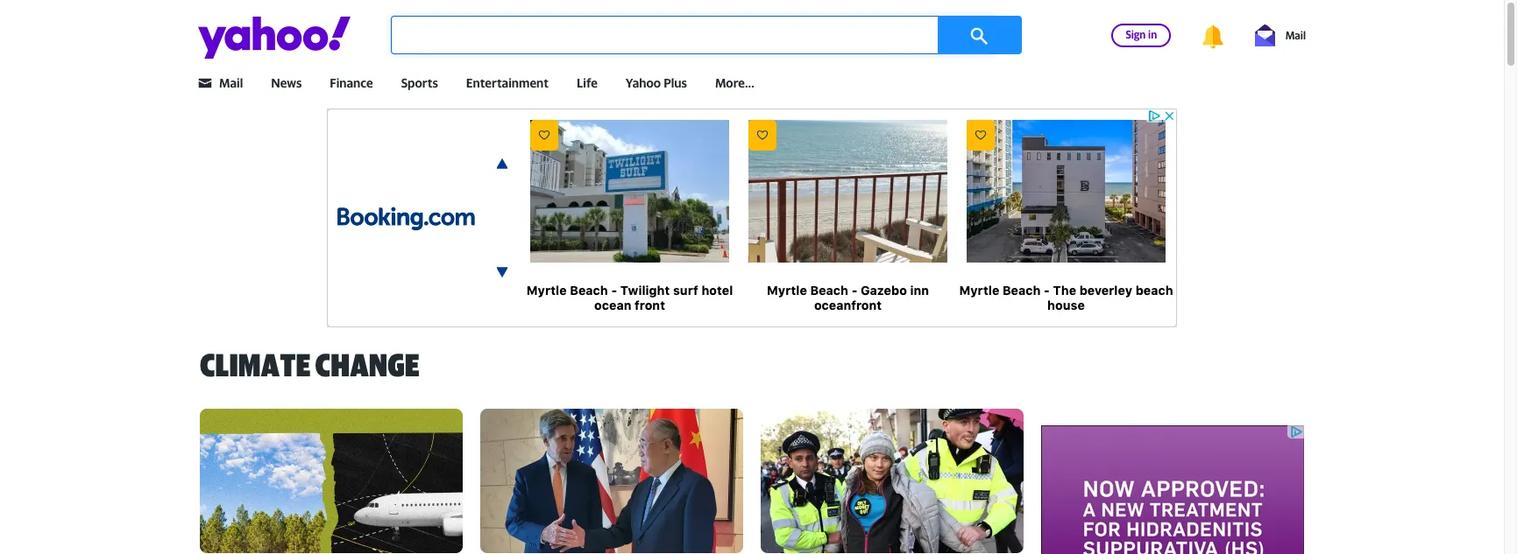Task type: vqa. For each thing, say whether or not it's contained in the screenshot.
more dropdown button
no



Task type: locate. For each thing, give the bounding box(es) containing it.
0 vertical spatial mail
[[1286, 28, 1306, 42]]

finance link
[[330, 75, 373, 90]]

mail
[[1286, 28, 1306, 42], [219, 75, 243, 90]]

0 horizontal spatial mail
[[219, 75, 243, 90]]

climate
[[200, 346, 311, 384]]

news link
[[271, 75, 302, 90]]

climate change
[[200, 346, 420, 384]]

yahoo plus link
[[626, 75, 687, 90]]

more... link
[[715, 75, 755, 90]]

climate change main content
[[191, 345, 1033, 555]]

toolbar
[[1084, 21, 1306, 49]]

change
[[315, 346, 420, 384]]

yahoo
[[626, 75, 661, 90]]

0 horizontal spatial mail link
[[219, 75, 243, 90]]

sign in link
[[1112, 23, 1171, 47]]

new!
[[996, 16, 1022, 30]]

0 vertical spatial advertisement region
[[327, 109, 1177, 328]]

1 horizontal spatial mail link
[[1256, 24, 1306, 46]]

1 horizontal spatial mail
[[1286, 28, 1306, 42]]

plus
[[664, 75, 687, 90]]

advertisement region
[[327, 109, 1177, 328], [1042, 426, 1305, 555]]

mail link
[[1256, 24, 1306, 46], [219, 75, 243, 90]]

life
[[577, 75, 598, 90]]

sign
[[1126, 28, 1146, 41]]

1 vertical spatial advertisement region
[[1042, 426, 1305, 555]]

mail inside 'link'
[[1286, 28, 1306, 42]]

1 vertical spatial mail
[[219, 75, 243, 90]]

toolbar containing sign in
[[1084, 21, 1306, 49]]



Task type: describe. For each thing, give the bounding box(es) containing it.
New! search field
[[391, 16, 1022, 54]]

finance
[[330, 75, 373, 90]]

news
[[271, 75, 302, 90]]

Search query text field
[[391, 16, 996, 54]]

sports link
[[401, 75, 438, 90]]

more...
[[715, 75, 755, 90]]

in
[[1149, 28, 1157, 41]]

yahoo plus
[[626, 75, 687, 90]]

entertainment link
[[466, 75, 549, 90]]

sports
[[401, 75, 438, 90]]

0 vertical spatial mail link
[[1256, 24, 1306, 46]]

1 vertical spatial mail link
[[219, 75, 243, 90]]

life link
[[577, 75, 598, 90]]

sign in
[[1126, 28, 1157, 41]]

entertainment
[[466, 75, 549, 90]]



